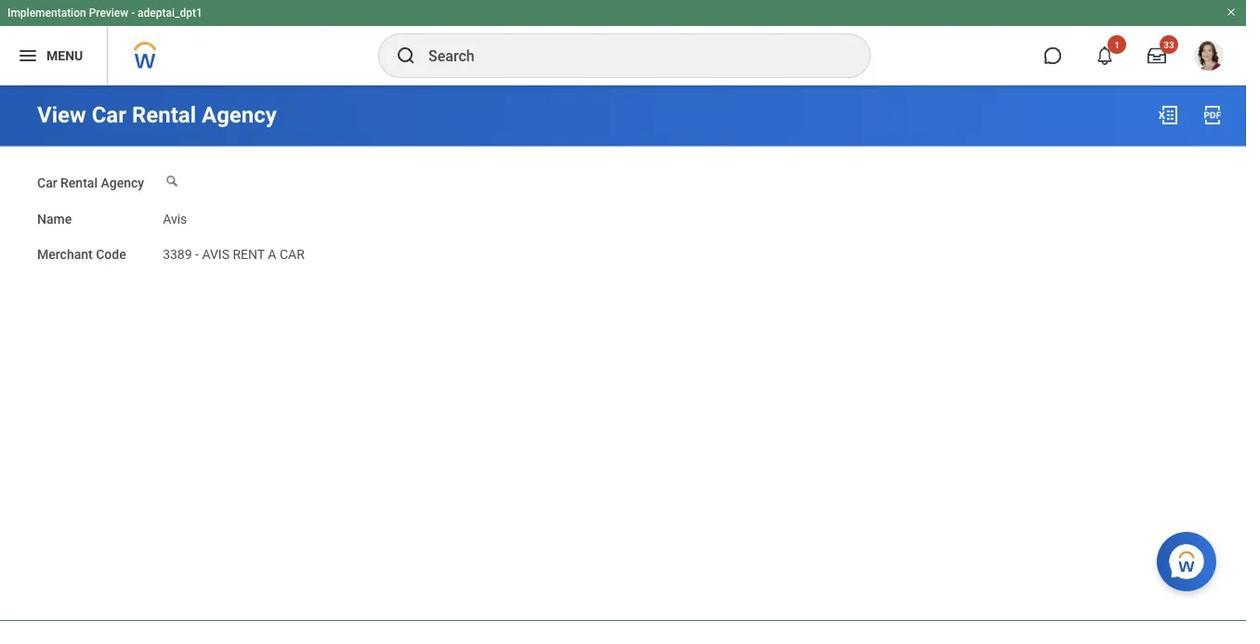 Task type: locate. For each thing, give the bounding box(es) containing it.
merchant
[[37, 247, 93, 263]]

car right the view
[[92, 102, 126, 128]]

33
[[1164, 39, 1174, 50]]

1 vertical spatial car
[[37, 175, 57, 191]]

export to excel image
[[1157, 104, 1179, 126]]

0 vertical spatial rental
[[132, 102, 196, 128]]

name element
[[163, 200, 187, 228]]

profile logan mcneil image
[[1194, 41, 1224, 74]]

merchant code
[[37, 247, 126, 263]]

car
[[92, 102, 126, 128], [37, 175, 57, 191]]

implementation
[[7, 7, 86, 20]]

1 horizontal spatial -
[[195, 247, 199, 263]]

1 horizontal spatial agency
[[202, 102, 277, 128]]

preview
[[89, 7, 128, 20]]

1 horizontal spatial car
[[92, 102, 126, 128]]

menu banner
[[0, 0, 1246, 85]]

search image
[[395, 45, 417, 67]]

3389 - avis rent a car element
[[163, 243, 305, 263]]

- right preview
[[131, 7, 135, 20]]

adeptai_dpt1
[[138, 7, 202, 20]]

rent
[[233, 247, 265, 263]]

justify image
[[17, 45, 39, 67]]

view
[[37, 102, 86, 128]]

name
[[37, 211, 72, 227]]

- inside menu "banner"
[[131, 7, 135, 20]]

view car rental agency
[[37, 102, 277, 128]]

0 horizontal spatial -
[[131, 7, 135, 20]]

view printable version (pdf) image
[[1202, 104, 1224, 126]]

rental
[[132, 102, 196, 128], [61, 175, 98, 191]]

notifications large image
[[1096, 46, 1114, 65]]

1 vertical spatial rental
[[61, 175, 98, 191]]

close environment banner image
[[1226, 7, 1237, 18]]

car rental agency
[[37, 175, 144, 191]]

view car rental agency main content
[[0, 85, 1246, 281]]

1 vertical spatial agency
[[101, 175, 144, 191]]

a
[[268, 247, 276, 263]]

agency
[[202, 102, 277, 128], [101, 175, 144, 191]]

- left avis
[[195, 247, 199, 263]]

-
[[131, 7, 135, 20], [195, 247, 199, 263]]

0 horizontal spatial car
[[37, 175, 57, 191]]

1
[[1114, 39, 1120, 50]]

1 vertical spatial -
[[195, 247, 199, 263]]

0 vertical spatial -
[[131, 7, 135, 20]]

0 horizontal spatial rental
[[61, 175, 98, 191]]

car up "name"
[[37, 175, 57, 191]]

3389
[[163, 247, 192, 263]]

car
[[280, 247, 305, 263]]



Task type: vqa. For each thing, say whether or not it's contained in the screenshot.
chevron right image within Payroll Calendar link
no



Task type: describe. For each thing, give the bounding box(es) containing it.
code
[[96, 247, 126, 263]]

inbox large image
[[1148, 46, 1166, 65]]

- inside view car rental agency main content
[[195, 247, 199, 263]]

avis
[[163, 211, 187, 227]]

0 horizontal spatial agency
[[101, 175, 144, 191]]

33 button
[[1137, 35, 1178, 76]]

0 vertical spatial agency
[[202, 102, 277, 128]]

1 horizontal spatial rental
[[132, 102, 196, 128]]

3389 - avis rent a car
[[163, 247, 305, 263]]

Search Workday  search field
[[428, 35, 832, 76]]

avis
[[202, 247, 229, 263]]

menu
[[46, 48, 83, 63]]

1 button
[[1084, 35, 1126, 76]]

implementation preview -   adeptai_dpt1
[[7, 7, 202, 20]]

0 vertical spatial car
[[92, 102, 126, 128]]

menu button
[[0, 26, 107, 85]]



